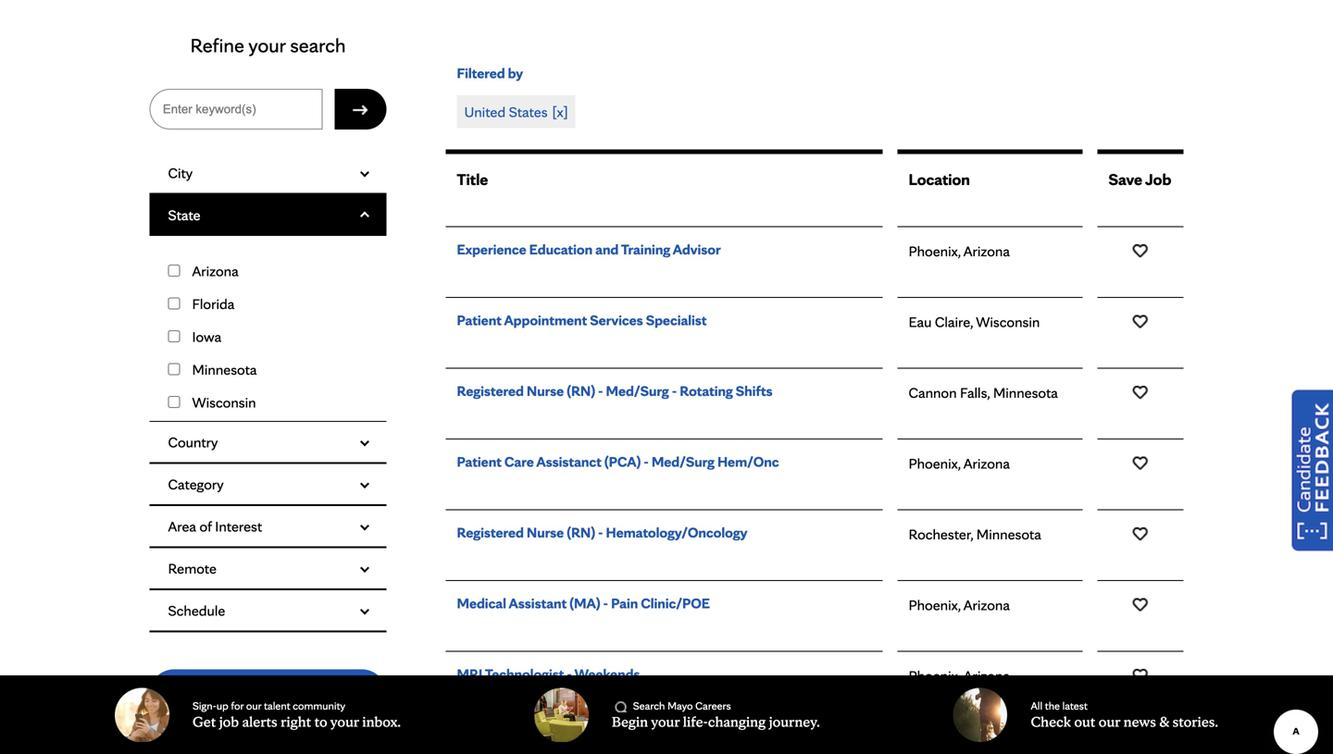 Task type: locate. For each thing, give the bounding box(es) containing it.
1 vertical spatial patient
[[457, 453, 502, 471]]

filters
[[217, 686, 253, 704]]

your
[[249, 33, 286, 57], [330, 713, 359, 731], [651, 713, 680, 731]]

(ma)
[[570, 594, 601, 613]]

1 nurse from the top
[[527, 382, 564, 400]]

assistanct
[[536, 453, 602, 471]]

remote
[[168, 560, 217, 578]]

phoenix, for patient care assistanct (pca) - med/surg hem/onc
[[909, 455, 961, 473]]

and
[[596, 240, 619, 258]]

state button
[[150, 195, 387, 236]]

1 horizontal spatial wisconsin
[[976, 313, 1040, 331]]

&
[[1160, 713, 1170, 731]]

(rn) for cardiovascular
[[567, 736, 595, 754]]

1 vertical spatial nurse
[[527, 524, 564, 542]]

0 vertical spatial nurse
[[527, 382, 564, 400]]

remote button
[[150, 549, 387, 590]]

filtered by element
[[457, 95, 1173, 136]]

hematology/oncology
[[606, 524, 748, 542]]

iowa
[[192, 328, 221, 346]]

2 vertical spatial minnesota
[[977, 525, 1042, 544]]

registered
[[457, 382, 524, 400], [457, 524, 524, 542], [457, 736, 524, 754]]

(rn) for hematology/oncology
[[567, 524, 595, 542]]

(rn) for med/surg
[[567, 382, 595, 400]]

up
[[217, 700, 228, 713]]

(rn)
[[567, 382, 595, 400], [567, 524, 595, 542], [567, 736, 595, 754]]

0 vertical spatial patient
[[457, 311, 502, 329]]

arizona
[[964, 242, 1010, 260], [192, 262, 239, 280], [964, 455, 1010, 473], [964, 596, 1010, 614], [964, 667, 1010, 685]]

our right for
[[246, 700, 262, 713]]

registered for registered nurse (rn) - hematology/oncology
[[457, 524, 524, 542]]

2 vertical spatial (rn)
[[567, 736, 595, 754]]

- inside 'registered nurse (rn) - cardiovascular pcu, nights' link
[[598, 736, 603, 754]]

- left weekends
[[567, 665, 572, 683]]

right
[[281, 713, 311, 731]]

3 registered from the top
[[457, 736, 524, 754]]

phoenix, arizona for patient care assistanct (pca) - med/surg hem/onc
[[909, 455, 1010, 473]]

1 phoenix, arizona from the top
[[909, 242, 1010, 260]]

phoenix, arizona for experience education and training advisor
[[909, 242, 1010, 260]]

1 vertical spatial med/surg
[[652, 453, 715, 471]]

1 vertical spatial (rn)
[[567, 524, 595, 542]]

arizona for experience education and training advisor
[[964, 242, 1010, 260]]

states
[[509, 103, 548, 121]]

mayo
[[668, 700, 693, 713]]

of
[[200, 518, 212, 536]]

(rn) down patient appointment services specialist
[[567, 382, 595, 400]]

training
[[621, 240, 671, 258]]

phoenix,
[[909, 242, 961, 260], [909, 455, 961, 473], [909, 596, 961, 614], [909, 667, 961, 685]]

pcu,
[[702, 736, 733, 754]]

med/surg left rotating
[[606, 382, 669, 400]]

registered up care
[[457, 382, 524, 400]]

2 registered from the top
[[457, 524, 524, 542]]

specialist
[[646, 311, 707, 329]]

- left cardiovascular
[[598, 736, 603, 754]]

2 phoenix, from the top
[[909, 455, 961, 473]]

mri
[[457, 665, 483, 683]]

nurse up assistant
[[527, 524, 564, 542]]

1 (rn) from the top
[[567, 382, 595, 400]]

registered down mri
[[457, 736, 524, 754]]

wisconsin right wisconsin option
[[192, 394, 256, 412]]

0 vertical spatial (rn)
[[567, 382, 595, 400]]

check
[[1031, 713, 1071, 731]]

our inside all the latest check out our news & stories.
[[1099, 713, 1121, 731]]

eau claire, wisconsin
[[909, 313, 1040, 331]]

medical assistant (ma) - pain clinic/poe
[[457, 594, 710, 613]]

patient left care
[[457, 453, 502, 471]]

phoenix, for experience education and training advisor
[[909, 242, 961, 260]]

clinic/poe
[[641, 594, 710, 613]]

0 horizontal spatial our
[[246, 700, 262, 713]]

interest
[[215, 518, 262, 536]]

job
[[219, 713, 239, 731]]

to
[[314, 713, 327, 731]]

-
[[598, 382, 603, 400], [672, 382, 677, 400], [644, 453, 649, 471], [598, 524, 603, 542], [603, 594, 608, 613], [567, 665, 572, 683], [598, 736, 603, 754]]

registered up the medical
[[457, 524, 524, 542]]

phoenix, arizona
[[909, 242, 1010, 260], [909, 455, 1010, 473], [909, 596, 1010, 614], [909, 667, 1010, 685]]

cardiovascular
[[606, 736, 699, 754]]

2 vertical spatial nurse
[[527, 736, 564, 754]]

life-
[[683, 713, 708, 731]]

our right out
[[1099, 713, 1121, 731]]

nurse for hematology/oncology
[[527, 524, 564, 542]]

wisconsin right claire,
[[976, 313, 1040, 331]]

2 patient from the top
[[457, 453, 502, 471]]

your right refine
[[249, 33, 286, 57]]

minnesota down iowa
[[192, 361, 257, 379]]

the
[[1045, 700, 1060, 713]]

your up cardiovascular
[[651, 713, 680, 731]]

nurse for med/surg
[[527, 382, 564, 400]]

your right to
[[330, 713, 359, 731]]

3 phoenix, from the top
[[909, 596, 961, 614]]

1 patient from the top
[[457, 311, 502, 329]]

2 nurse from the top
[[527, 524, 564, 542]]

4 phoenix, from the top
[[909, 667, 961, 685]]

2 phoenix, arizona from the top
[[909, 455, 1010, 473]]

4 phoenix, arizona from the top
[[909, 667, 1010, 685]]

3 phoenix, arizona from the top
[[909, 596, 1010, 614]]

3 (rn) from the top
[[567, 736, 595, 754]]

3 nurse from the top
[[527, 736, 564, 754]]

2 horizontal spatial your
[[651, 713, 680, 731]]

(rn) up medical assistant (ma) - pain clinic/poe
[[567, 524, 595, 542]]

med/surg right (pca)
[[652, 453, 715, 471]]

all
[[1031, 700, 1043, 713]]

nurse down appointment
[[527, 382, 564, 400]]

nurse down mri technologist - weekends
[[527, 736, 564, 754]]

rotating
[[680, 382, 733, 400]]

registered nurse (rn) - cardiovascular pcu, nights
[[457, 736, 777, 754]]

0 vertical spatial wisconsin
[[976, 313, 1040, 331]]

changing
[[708, 713, 766, 731]]

2 (rn) from the top
[[567, 524, 595, 542]]

0 horizontal spatial wisconsin
[[192, 394, 256, 412]]

0 vertical spatial registered
[[457, 382, 524, 400]]

minnesota right the falls, on the bottom
[[993, 384, 1058, 402]]

begin
[[612, 713, 648, 731]]

1 registered from the top
[[457, 382, 524, 400]]

search
[[290, 33, 346, 57]]

patient for patient care assistanct (pca) - med/surg hem/onc
[[457, 453, 502, 471]]

patient
[[457, 311, 502, 329], [457, 453, 502, 471]]

(rn) left cardiovascular
[[567, 736, 595, 754]]

our inside sign-up for our talent community get job alerts right to your inbox.
[[246, 700, 262, 713]]

cannon falls, minnesota
[[909, 384, 1058, 402]]

care
[[505, 453, 534, 471]]

1 vertical spatial wisconsin
[[192, 394, 256, 412]]

united
[[464, 103, 506, 121]]

your inside sign-up for our talent community get job alerts right to your inbox.
[[330, 713, 359, 731]]

journey.
[[769, 713, 820, 731]]

medical
[[457, 594, 506, 613]]

your inside search mayo careers begin your life-changing journey.
[[651, 713, 680, 731]]

refine
[[190, 33, 244, 57]]

Minnesota checkbox
[[168, 364, 180, 376]]

1 phoenix, from the top
[[909, 242, 961, 260]]

med/surg
[[606, 382, 669, 400], [652, 453, 715, 471]]

news
[[1124, 713, 1156, 731]]

nurse
[[527, 382, 564, 400], [527, 524, 564, 542], [527, 736, 564, 754]]

patient left appointment
[[457, 311, 502, 329]]

1 vertical spatial registered
[[457, 524, 524, 542]]

minnesota
[[192, 361, 257, 379], [993, 384, 1058, 402], [977, 525, 1042, 544]]

arizona for medical assistant (ma) - pain clinic/poe
[[964, 596, 1010, 614]]

Iowa checkbox
[[168, 331, 180, 343]]

registered for registered nurse (rn) - cardiovascular pcu, nights
[[457, 736, 524, 754]]

united states button
[[464, 103, 568, 121]]

- left pain at bottom
[[603, 594, 608, 613]]

nurse for cardiovascular
[[527, 736, 564, 754]]

0 vertical spatial med/surg
[[606, 382, 669, 400]]

registered inside 'registered nurse (rn) - cardiovascular pcu, nights' link
[[457, 736, 524, 754]]

1 horizontal spatial our
[[1099, 713, 1121, 731]]

claire,
[[935, 313, 973, 331]]

minnesota right "rochester,"
[[977, 525, 1042, 544]]

alerts
[[242, 713, 277, 731]]

registered for registered nurse (rn) - med/surg - rotating shifts
[[457, 382, 524, 400]]

1 horizontal spatial your
[[330, 713, 359, 731]]

1 vertical spatial minnesota
[[993, 384, 1058, 402]]

- down services
[[598, 382, 603, 400]]

search
[[633, 700, 665, 713]]

category button
[[150, 465, 387, 506]]

2 vertical spatial registered
[[457, 736, 524, 754]]

- left rotating
[[672, 382, 677, 400]]

wisconsin
[[976, 313, 1040, 331], [192, 394, 256, 412]]



Task type: vqa. For each thing, say whether or not it's contained in the screenshot.
Registered Nurse (RN) - Cardiovascular PCU, Nights
yes



Task type: describe. For each thing, give the bounding box(es) containing it.
category
[[168, 476, 224, 494]]

inbox.
[[362, 713, 401, 731]]

(pca)
[[605, 453, 641, 471]]

rochester, minnesota
[[909, 525, 1042, 544]]

title
[[457, 169, 488, 189]]

search mayo careers begin your life-changing journey.
[[612, 700, 820, 731]]

clear
[[164, 686, 197, 704]]

phoenix, for mri technologist - weekends
[[909, 667, 961, 685]]

save job
[[1109, 169, 1172, 189]]

by
[[508, 64, 523, 82]]

save
[[1109, 169, 1143, 189]]

filtered by
[[457, 64, 523, 82]]

0 horizontal spatial your
[[249, 33, 286, 57]]

registered nurse (rn) - med/surg - rotating shifts
[[457, 382, 773, 400]]

area of interest button
[[150, 507, 387, 548]]

community
[[293, 700, 345, 713]]

Wisconsin checkbox
[[168, 396, 180, 409]]

sign-up for our talent community get job alerts right to your inbox.
[[193, 700, 401, 731]]

out
[[1074, 713, 1096, 731]]

clear all filters
[[164, 686, 253, 704]]

Florida checkbox
[[168, 298, 180, 310]]

hem/onc
[[718, 453, 779, 471]]

experience education and training advisor
[[457, 240, 721, 258]]

pain
[[611, 594, 638, 613]]

registered nurse (rn) - hematology/oncology
[[457, 524, 748, 542]]

patient for patient appointment services specialist
[[457, 311, 502, 329]]

area of interest
[[168, 518, 262, 536]]

area
[[168, 518, 196, 536]]

mri technologist - weekends
[[457, 665, 640, 683]]

city button
[[150, 153, 387, 194]]

all the latest check out our news & stories.
[[1031, 700, 1219, 731]]

phoenix, arizona for medical assistant (ma) - pain clinic/poe
[[909, 596, 1010, 614]]

all
[[200, 686, 214, 704]]

schedule
[[168, 602, 225, 620]]

assistant
[[509, 594, 567, 613]]

nights
[[736, 736, 777, 754]]

phoenix, arizona for mri technologist - weekends
[[909, 667, 1010, 685]]

weekends
[[575, 665, 640, 683]]

rochester,
[[909, 525, 973, 544]]

shifts
[[736, 382, 773, 400]]

- up '(ma)'
[[598, 524, 603, 542]]

registered nurse (rn) - cardiovascular pcu, nights link
[[446, 723, 1083, 755]]

appointment
[[504, 311, 587, 329]]

careers
[[696, 700, 731, 713]]

country
[[168, 434, 218, 452]]

sign-
[[193, 700, 217, 713]]

arizona for mri technologist - weekends
[[964, 667, 1010, 685]]

patient appointment services specialist
[[457, 311, 707, 329]]

eau
[[909, 313, 932, 331]]

education
[[529, 240, 593, 258]]

Enter keyword(s) field
[[150, 89, 323, 130]]

phoenix, for medical assistant (ma) - pain clinic/poe
[[909, 596, 961, 614]]

get
[[193, 713, 216, 731]]

technologist
[[485, 665, 564, 683]]

experience
[[457, 240, 527, 258]]

candidate feedback image
[[1287, 388, 1333, 554]]

filtered
[[457, 64, 505, 82]]

falls,
[[960, 384, 990, 402]]

city
[[168, 164, 193, 182]]

united states
[[464, 103, 548, 121]]

0 vertical spatial minnesota
[[192, 361, 257, 379]]

stories.
[[1173, 713, 1219, 731]]

job
[[1145, 169, 1172, 189]]

schedule button
[[150, 591, 387, 632]]

florida
[[192, 295, 235, 313]]

- right (pca)
[[644, 453, 649, 471]]

arizona for patient care assistanct (pca) - med/surg hem/onc
[[964, 455, 1010, 473]]

location
[[909, 169, 970, 189]]

services
[[590, 311, 643, 329]]

country button
[[150, 422, 387, 464]]

for
[[231, 700, 244, 713]]

advisor
[[673, 240, 721, 258]]

clear all filters button
[[150, 670, 387, 719]]

talent
[[264, 700, 290, 713]]

latest
[[1063, 700, 1088, 713]]

Arizona checkbox
[[168, 265, 180, 277]]

state
[[168, 206, 201, 224]]

cannon
[[909, 384, 957, 402]]



